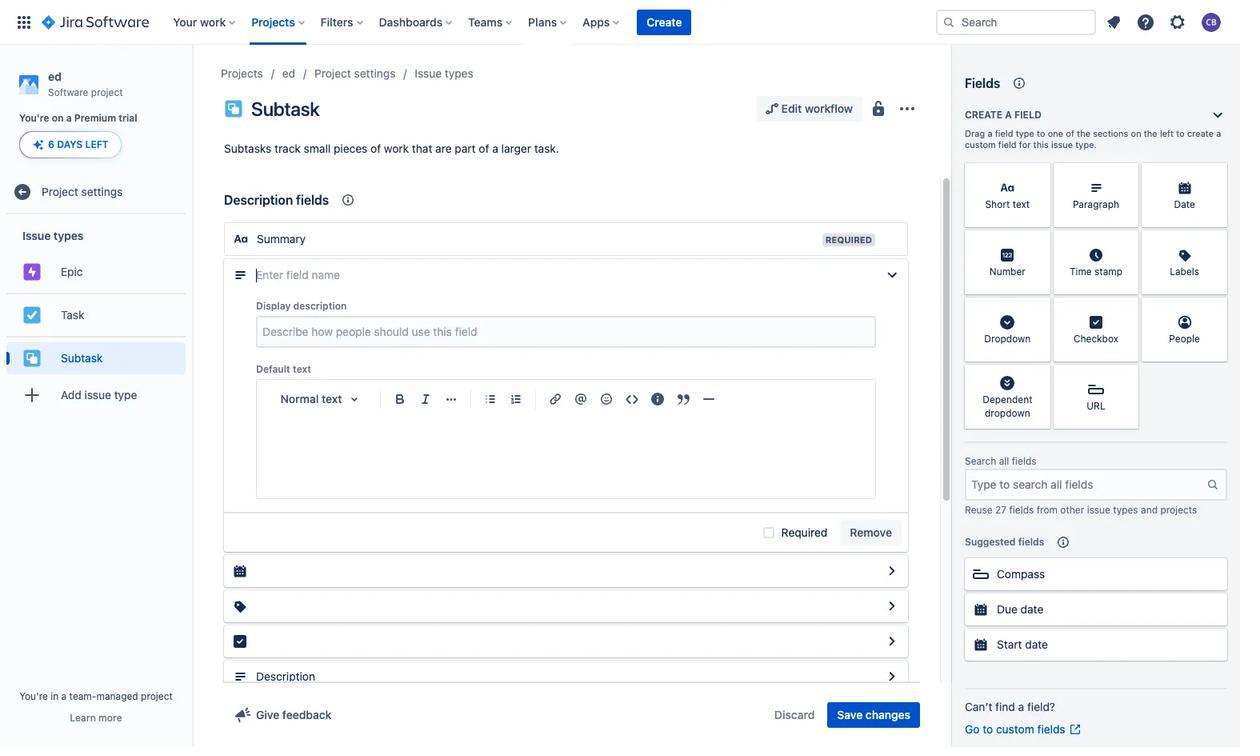 Task type: describe. For each thing, give the bounding box(es) containing it.
a right 'in'
[[61, 691, 67, 703]]

task link
[[6, 300, 186, 332]]

apps button
[[578, 9, 626, 35]]

Search field
[[936, 9, 1096, 35]]

save
[[837, 708, 863, 722]]

you're for you're on a premium trial
[[19, 112, 49, 124]]

more
[[98, 712, 122, 724]]

learn
[[70, 712, 96, 724]]

1 vertical spatial project settings
[[42, 185, 123, 198]]

description for description fields
[[224, 193, 293, 207]]

you're for you're in a team-managed project
[[19, 691, 48, 703]]

a down software
[[66, 112, 72, 124]]

give feedback button
[[224, 703, 341, 728]]

help image
[[1136, 12, 1156, 32]]

default text
[[256, 363, 311, 375]]

your profile and settings image
[[1202, 12, 1221, 32]]

1 open field configuration image from the top
[[883, 562, 902, 581]]

larger
[[501, 142, 531, 155]]

1 the from the left
[[1077, 128, 1091, 138]]

types for group containing issue types
[[54, 229, 84, 242]]

notifications image
[[1104, 12, 1124, 32]]

create for create a field
[[965, 109, 1003, 121]]

more information image for date
[[1207, 165, 1226, 184]]

search all fields
[[965, 455, 1037, 467]]

display description
[[256, 300, 347, 312]]

dashboards button
[[374, 9, 459, 35]]

for
[[1019, 139, 1031, 150]]

info panel image
[[648, 390, 667, 409]]

projects for the projects dropdown button
[[251, 15, 295, 28]]

software
[[48, 86, 88, 98]]

type inside button
[[114, 388, 137, 402]]

on inside drag a field type to one of the sections on the left to create a custom field for this issue type.
[[1131, 128, 1142, 138]]

other
[[1061, 504, 1085, 516]]

3 open field configuration image from the top
[[883, 632, 902, 651]]

ed software project
[[48, 70, 123, 98]]

custom inside go to custom fields link
[[996, 723, 1035, 736]]

learn more
[[70, 712, 122, 724]]

fields right all
[[1012, 455, 1037, 467]]

create
[[1188, 128, 1214, 138]]

a right the create on the right of the page
[[1217, 128, 1222, 138]]

add issue type image
[[22, 386, 42, 405]]

more information image for number
[[1030, 232, 1049, 251]]

emoji image
[[597, 390, 616, 409]]

subtasks
[[224, 142, 272, 155]]

fields
[[965, 76, 1001, 90]]

can't
[[965, 700, 993, 714]]

ed link
[[282, 64, 295, 83]]

your
[[173, 15, 197, 28]]

reuse 27 fields from other issue types and projects
[[965, 504, 1198, 516]]

dependent dropdown
[[983, 394, 1033, 419]]

changes
[[866, 708, 911, 722]]

your work button
[[168, 9, 242, 35]]

settings image
[[1168, 12, 1188, 32]]

description for description
[[256, 670, 315, 683]]

edit
[[782, 102, 802, 115]]

team-
[[69, 691, 96, 703]]

6 days left
[[48, 139, 109, 151]]

learn more button
[[70, 712, 122, 725]]

1 horizontal spatial project
[[315, 66, 351, 80]]

issue types for group containing issue types
[[22, 229, 84, 242]]

0 vertical spatial on
[[52, 112, 64, 124]]

paragraph
[[1073, 199, 1120, 211]]

normal
[[280, 392, 319, 406]]

and
[[1141, 504, 1158, 516]]

from
[[1037, 504, 1058, 516]]

due
[[997, 603, 1018, 616]]

left
[[1160, 128, 1174, 138]]

1 horizontal spatial to
[[1037, 128, 1046, 138]]

this
[[1034, 139, 1049, 150]]

2 vertical spatial issue
[[1087, 504, 1111, 516]]

text for default text
[[293, 363, 311, 375]]

find
[[996, 700, 1015, 714]]

1 horizontal spatial subtask
[[251, 98, 320, 120]]

date for start date
[[1025, 638, 1048, 651]]

more information about the context fields image
[[339, 190, 358, 210]]

suggested fields
[[965, 536, 1045, 548]]

fields left the more information about the context fields icon
[[296, 193, 329, 207]]

custom inside drag a field type to one of the sections on the left to create a custom field for this issue type.
[[965, 139, 996, 150]]

issue types link
[[415, 64, 474, 83]]

bullet list ⌘⇧8 image
[[481, 390, 500, 409]]

more information image for dropdown
[[1030, 299, 1049, 319]]

1 horizontal spatial project settings
[[315, 66, 396, 80]]

1 vertical spatial project settings link
[[6, 176, 186, 208]]

fields left this link will be opened in a new tab image at bottom right
[[1038, 723, 1066, 736]]

remove button
[[841, 520, 902, 546]]

epic link
[[6, 256, 186, 288]]

a right the "find"
[[1019, 700, 1025, 714]]

banner containing your work
[[0, 0, 1240, 45]]

0 horizontal spatial to
[[983, 723, 993, 736]]

go to custom fields
[[965, 723, 1066, 736]]

left
[[85, 139, 109, 151]]

numbered list ⌘⇧7 image
[[507, 390, 526, 409]]

a left the larger
[[492, 142, 498, 155]]

text for normal text
[[322, 392, 342, 406]]

more information image for paragraph
[[1118, 165, 1137, 184]]

divider image
[[699, 390, 719, 409]]

2 horizontal spatial to
[[1177, 128, 1185, 138]]

projects link
[[221, 64, 263, 83]]

number
[[990, 266, 1026, 278]]

type.
[[1076, 139, 1097, 150]]

teams button
[[463, 9, 519, 35]]

group containing issue types
[[6, 215, 186, 421]]

plans
[[528, 15, 557, 28]]

description fields
[[224, 193, 329, 207]]

project inside ed software project
[[91, 86, 123, 98]]

you're in a team-managed project
[[19, 691, 173, 703]]

one
[[1048, 128, 1064, 138]]

add issue type button
[[6, 380, 186, 412]]

text for short text
[[1013, 199, 1030, 211]]

more options image
[[898, 99, 917, 118]]

projects for projects link
[[221, 66, 263, 80]]

issue inside button
[[84, 388, 111, 402]]

filters button
[[316, 9, 369, 35]]

remove
[[850, 526, 892, 539]]

reuse
[[965, 504, 993, 516]]

task.
[[534, 142, 559, 155]]

discard
[[775, 708, 815, 722]]

issue inside drag a field type to one of the sections on the left to create a custom field for this issue type.
[[1052, 139, 1073, 150]]

dropdown
[[985, 407, 1031, 419]]

0 vertical spatial settings
[[354, 66, 396, 80]]

description button
[[224, 661, 908, 693]]

2 open field configuration image from the top
[[883, 597, 902, 616]]

search
[[965, 455, 997, 467]]

time
[[1070, 266, 1092, 278]]

people
[[1169, 333, 1200, 345]]

1 vertical spatial required
[[782, 526, 828, 539]]

sidebar navigation image
[[174, 64, 210, 96]]

issue inside 'link'
[[415, 66, 442, 80]]

of inside drag a field type to one of the sections on the left to create a custom field for this issue type.
[[1066, 128, 1075, 138]]

days
[[57, 139, 83, 151]]



Task type: vqa. For each thing, say whether or not it's contained in the screenshot.
Start date the date
yes



Task type: locate. For each thing, give the bounding box(es) containing it.
description
[[293, 300, 347, 312]]

issue types
[[415, 66, 474, 80], [22, 229, 84, 242]]

you're left 'in'
[[19, 691, 48, 703]]

compass
[[997, 567, 1045, 581]]

0 horizontal spatial project settings
[[42, 185, 123, 198]]

drag a field type to one of the sections on the left to create a custom field for this issue type.
[[965, 128, 1222, 150]]

type inside drag a field type to one of the sections on the left to create a custom field for this issue type.
[[1016, 128, 1035, 138]]

date for due date
[[1021, 603, 1044, 616]]

1 vertical spatial settings
[[81, 185, 123, 198]]

create
[[647, 15, 682, 28], [965, 109, 1003, 121]]

project up premium
[[91, 86, 123, 98]]

type
[[1016, 128, 1035, 138], [114, 388, 137, 402]]

Display description field
[[258, 318, 875, 347]]

0 horizontal spatial project
[[42, 185, 78, 198]]

bold ⌘b image
[[391, 390, 410, 409]]

issue types for issue types 'link'
[[415, 66, 474, 80]]

1 vertical spatial project
[[141, 691, 173, 703]]

to
[[1037, 128, 1046, 138], [1177, 128, 1185, 138], [983, 723, 993, 736]]

more information image for short text
[[1030, 165, 1049, 184]]

text right short
[[1013, 199, 1030, 211]]

add
[[61, 388, 81, 402]]

0 vertical spatial open field configuration image
[[883, 562, 902, 581]]

0 horizontal spatial project
[[91, 86, 123, 98]]

1 vertical spatial create
[[965, 109, 1003, 121]]

text right default
[[293, 363, 311, 375]]

0 vertical spatial type
[[1016, 128, 1035, 138]]

type down subtask link
[[114, 388, 137, 402]]

field up the for at right
[[1015, 109, 1042, 121]]

of right pieces
[[371, 142, 381, 155]]

code snippet image
[[623, 390, 642, 409]]

0 horizontal spatial text
[[293, 363, 311, 375]]

1 horizontal spatial project
[[141, 691, 173, 703]]

0 vertical spatial work
[[200, 15, 226, 28]]

more information image for dependent dropdown
[[1030, 367, 1049, 386]]

1 vertical spatial subtask
[[61, 351, 103, 365]]

to right "go"
[[983, 723, 993, 736]]

more information image for checkbox
[[1118, 299, 1137, 319]]

fields right 27
[[1010, 504, 1034, 516]]

normal text
[[280, 392, 342, 406]]

labels
[[1170, 266, 1200, 278]]

issue
[[415, 66, 442, 80], [22, 229, 51, 242]]

0 vertical spatial project
[[91, 86, 123, 98]]

2 vertical spatial text
[[322, 392, 342, 406]]

in
[[51, 691, 59, 703]]

edit workflow
[[782, 102, 853, 115]]

search image
[[943, 16, 956, 28]]

stamp
[[1095, 266, 1123, 278]]

issue up epic link
[[22, 229, 51, 242]]

1 vertical spatial type
[[114, 388, 137, 402]]

url
[[1087, 400, 1106, 412]]

2 you're from the top
[[19, 691, 48, 703]]

the left the left
[[1144, 128, 1158, 138]]

0 vertical spatial project settings link
[[315, 64, 396, 83]]

create a field
[[965, 109, 1042, 121]]

that
[[412, 142, 432, 155]]

date inside button
[[1021, 603, 1044, 616]]

work inside dropdown button
[[200, 15, 226, 28]]

projects up issue type icon on the top
[[221, 66, 263, 80]]

text inside popup button
[[322, 392, 342, 406]]

0 horizontal spatial issue types
[[22, 229, 84, 242]]

description up summary
[[224, 193, 293, 207]]

work left that
[[384, 142, 409, 155]]

save changes
[[837, 708, 911, 722]]

your work
[[173, 15, 226, 28]]

types down primary element
[[445, 66, 474, 80]]

project settings link down left
[[6, 176, 186, 208]]

0 horizontal spatial create
[[647, 15, 682, 28]]

types up epic
[[54, 229, 84, 242]]

0 vertical spatial projects
[[251, 15, 295, 28]]

date inside button
[[1025, 638, 1048, 651]]

a down more information about the fields image
[[1005, 109, 1012, 121]]

0 horizontal spatial project settings link
[[6, 176, 186, 208]]

0 vertical spatial you're
[[19, 112, 49, 124]]

2 horizontal spatial of
[[1066, 128, 1075, 138]]

dependent
[[983, 394, 1033, 406]]

types for issue types 'link'
[[445, 66, 474, 80]]

to right the left
[[1177, 128, 1185, 138]]

subtask inside group
[[61, 351, 103, 365]]

filters
[[321, 15, 353, 28]]

dashboards
[[379, 15, 443, 28]]

summary
[[257, 232, 306, 246]]

workflow
[[805, 102, 853, 115]]

close field configuration image
[[883, 266, 902, 285]]

on up 6
[[52, 112, 64, 124]]

1 vertical spatial issue types
[[22, 229, 84, 242]]

no restrictions image
[[869, 99, 888, 118]]

field down create a field
[[995, 128, 1014, 138]]

short
[[986, 199, 1010, 211]]

more information image
[[1118, 165, 1137, 184], [1030, 232, 1049, 251], [1118, 232, 1137, 251], [1118, 299, 1137, 319], [1207, 299, 1226, 319], [1030, 367, 1049, 386]]

subtask group
[[6, 336, 186, 380]]

the up type.
[[1077, 128, 1091, 138]]

more information image
[[1030, 165, 1049, 184], [1207, 165, 1226, 184], [1207, 232, 1226, 251], [1030, 299, 1049, 319]]

1 vertical spatial text
[[293, 363, 311, 375]]

create inside button
[[647, 15, 682, 28]]

0 vertical spatial issue
[[415, 66, 442, 80]]

settings
[[354, 66, 396, 80], [81, 185, 123, 198]]

2 vertical spatial open field configuration image
[[883, 632, 902, 651]]

Type to search all fields text field
[[967, 471, 1207, 499]]

1 horizontal spatial ed
[[282, 66, 295, 80]]

0 horizontal spatial ed
[[48, 70, 61, 83]]

start date button
[[965, 629, 1228, 661]]

1 horizontal spatial issue
[[415, 66, 442, 80]]

field for drag
[[995, 128, 1014, 138]]

time stamp
[[1070, 266, 1123, 278]]

2 horizontal spatial types
[[1113, 504, 1139, 516]]

issue right add
[[84, 388, 111, 402]]

0 horizontal spatial subtask
[[61, 351, 103, 365]]

subtask link
[[6, 343, 186, 375]]

more information image for people
[[1207, 299, 1226, 319]]

banner
[[0, 0, 1240, 45]]

more information about the fields image
[[1010, 74, 1029, 93]]

link image
[[546, 390, 565, 409]]

quote image
[[674, 390, 693, 409]]

edit workflow button
[[756, 96, 863, 122]]

track
[[275, 142, 301, 155]]

0 horizontal spatial type
[[114, 388, 137, 402]]

description up give feedback button
[[256, 670, 315, 683]]

1 horizontal spatial issue
[[1052, 139, 1073, 150]]

due date
[[997, 603, 1044, 616]]

start
[[997, 638, 1022, 651]]

project settings down filters popup button in the left of the page
[[315, 66, 396, 80]]

issue types inside group
[[22, 229, 84, 242]]

of right one
[[1066, 128, 1075, 138]]

2 horizontal spatial text
[[1013, 199, 1030, 211]]

2 vertical spatial types
[[1113, 504, 1139, 516]]

0 vertical spatial required
[[826, 234, 872, 245]]

group
[[6, 215, 186, 421]]

issue type icon image
[[224, 99, 243, 118]]

short text
[[986, 199, 1030, 211]]

1 horizontal spatial work
[[384, 142, 409, 155]]

subtask down ed link
[[251, 98, 320, 120]]

0 vertical spatial custom
[[965, 139, 996, 150]]

description inside button
[[256, 670, 315, 683]]

27
[[996, 504, 1007, 516]]

work right your
[[200, 15, 226, 28]]

more information about the suggested fields image
[[1054, 533, 1073, 552]]

types inside 'link'
[[445, 66, 474, 80]]

subtasks track small pieces of work that are part of a larger task.
[[224, 142, 559, 155]]

suggested
[[965, 536, 1016, 548]]

fields left more information about the suggested fields image
[[1019, 536, 1045, 548]]

0 vertical spatial date
[[1021, 603, 1044, 616]]

dropdown
[[985, 333, 1031, 345]]

projects up ed link
[[251, 15, 295, 28]]

0 horizontal spatial types
[[54, 229, 84, 242]]

required
[[826, 234, 872, 245], [782, 526, 828, 539]]

checkbox
[[1074, 333, 1119, 345]]

create right apps dropdown button
[[647, 15, 682, 28]]

mention image
[[571, 390, 591, 409]]

1 vertical spatial open field configuration image
[[883, 597, 902, 616]]

primary element
[[10, 0, 936, 44]]

part
[[455, 142, 476, 155]]

0 horizontal spatial the
[[1077, 128, 1091, 138]]

to up "this"
[[1037, 128, 1046, 138]]

0 vertical spatial project settings
[[315, 66, 396, 80]]

1 vertical spatial types
[[54, 229, 84, 242]]

a right drag
[[988, 128, 993, 138]]

Enter field name field
[[256, 266, 876, 285]]

1 vertical spatial field
[[995, 128, 1014, 138]]

managed
[[96, 691, 138, 703]]

2 vertical spatial field
[[999, 139, 1017, 150]]

field
[[1015, 109, 1042, 121], [995, 128, 1014, 138], [999, 139, 1017, 150]]

you're up 6
[[19, 112, 49, 124]]

this link will be opened in a new tab image
[[1069, 723, 1082, 736]]

open field configuration image
[[883, 562, 902, 581], [883, 597, 902, 616], [883, 632, 902, 651]]

compass button
[[965, 559, 1228, 591]]

teams
[[468, 15, 503, 28]]

give feedback
[[256, 708, 332, 722]]

field for create
[[1015, 109, 1042, 121]]

subtask
[[251, 98, 320, 120], [61, 351, 103, 365]]

field left the for at right
[[999, 139, 1017, 150]]

date right 'due'
[[1021, 603, 1044, 616]]

projects inside dropdown button
[[251, 15, 295, 28]]

issue types down "dashboards" dropdown button
[[415, 66, 474, 80]]

0 vertical spatial types
[[445, 66, 474, 80]]

0 vertical spatial create
[[647, 15, 682, 28]]

on right sections
[[1131, 128, 1142, 138]]

6
[[48, 139, 54, 151]]

all
[[999, 455, 1009, 467]]

ed up software
[[48, 70, 61, 83]]

you're on a premium trial
[[19, 112, 137, 124]]

1 horizontal spatial project settings link
[[315, 64, 396, 83]]

0 horizontal spatial issue
[[84, 388, 111, 402]]

issue
[[1052, 139, 1073, 150], [84, 388, 111, 402], [1087, 504, 1111, 516]]

appswitcher icon image
[[14, 12, 34, 32]]

1 horizontal spatial types
[[445, 66, 474, 80]]

pieces
[[334, 142, 368, 155]]

date right start
[[1025, 638, 1048, 651]]

issue right other at the right bottom of the page
[[1087, 504, 1111, 516]]

small
[[304, 142, 331, 155]]

ed for ed
[[282, 66, 295, 80]]

1 vertical spatial date
[[1025, 638, 1048, 651]]

settings down filters popup button in the left of the page
[[354, 66, 396, 80]]

0 horizontal spatial on
[[52, 112, 64, 124]]

premium
[[74, 112, 116, 124]]

project
[[91, 86, 123, 98], [141, 691, 173, 703]]

go to custom fields link
[[965, 722, 1082, 738]]

create for create
[[647, 15, 682, 28]]

0 horizontal spatial of
[[371, 142, 381, 155]]

plans button
[[524, 9, 573, 35]]

normal text button
[[273, 382, 374, 417]]

more information image for time stamp
[[1118, 232, 1137, 251]]

1 horizontal spatial the
[[1144, 128, 1158, 138]]

project right ed link
[[315, 66, 351, 80]]

issue down "dashboards" dropdown button
[[415, 66, 442, 80]]

0 vertical spatial field
[[1015, 109, 1042, 121]]

1 horizontal spatial issue types
[[415, 66, 474, 80]]

0 vertical spatial description
[[224, 193, 293, 207]]

0 vertical spatial text
[[1013, 199, 1030, 211]]

0 horizontal spatial settings
[[81, 185, 123, 198]]

settings down left
[[81, 185, 123, 198]]

6 days left button
[[20, 132, 121, 158]]

1 vertical spatial description
[[256, 670, 315, 683]]

issue down one
[[1052, 139, 1073, 150]]

1 vertical spatial issue
[[22, 229, 51, 242]]

more formatting image
[[442, 390, 461, 409]]

1 horizontal spatial text
[[322, 392, 342, 406]]

date
[[1174, 199, 1196, 211]]

task
[[61, 308, 84, 322]]

create up drag
[[965, 109, 1003, 121]]

1 horizontal spatial type
[[1016, 128, 1035, 138]]

project settings link down filters popup button in the left of the page
[[315, 64, 396, 83]]

project right managed
[[141, 691, 173, 703]]

1 you're from the top
[[19, 112, 49, 124]]

custom down drag
[[965, 139, 996, 150]]

1 horizontal spatial create
[[965, 109, 1003, 121]]

open field configuration image
[[883, 667, 902, 687]]

1 horizontal spatial settings
[[354, 66, 396, 80]]

1 vertical spatial project
[[42, 185, 78, 198]]

give
[[256, 708, 280, 722]]

0 horizontal spatial issue
[[22, 229, 51, 242]]

1 vertical spatial issue
[[84, 388, 111, 402]]

0 vertical spatial project
[[315, 66, 351, 80]]

types left and
[[1113, 504, 1139, 516]]

issue types up epic
[[22, 229, 84, 242]]

1 vertical spatial projects
[[221, 66, 263, 80]]

0 horizontal spatial work
[[200, 15, 226, 28]]

0 vertical spatial issue
[[1052, 139, 1073, 150]]

display
[[256, 300, 291, 312]]

project settings down 6 days left
[[42, 185, 123, 198]]

the
[[1077, 128, 1091, 138], [1144, 128, 1158, 138]]

projects
[[251, 15, 295, 28], [221, 66, 263, 80]]

types inside group
[[54, 229, 84, 242]]

2 horizontal spatial issue
[[1087, 504, 1111, 516]]

drag
[[965, 128, 985, 138]]

ed inside ed software project
[[48, 70, 61, 83]]

type up the for at right
[[1016, 128, 1035, 138]]

create button
[[637, 9, 692, 35]]

add issue type
[[61, 388, 137, 402]]

of right part
[[479, 142, 489, 155]]

subtask up add
[[61, 351, 103, 365]]

italic ⌘i image
[[416, 390, 435, 409]]

0 vertical spatial subtask
[[251, 98, 320, 120]]

description
[[224, 193, 293, 207], [256, 670, 315, 683]]

custom down can't find a field?
[[996, 723, 1035, 736]]

project down the 6 days left dropdown button
[[42, 185, 78, 198]]

ed right projects link
[[282, 66, 295, 80]]

0 vertical spatial issue types
[[415, 66, 474, 80]]

1 vertical spatial custom
[[996, 723, 1035, 736]]

2 the from the left
[[1144, 128, 1158, 138]]

1 vertical spatial work
[[384, 142, 409, 155]]

1 vertical spatial on
[[1131, 128, 1142, 138]]

sections
[[1093, 128, 1129, 138]]

save changes button
[[828, 703, 920, 728]]

more information image for labels
[[1207, 232, 1226, 251]]

1 vertical spatial you're
[[19, 691, 48, 703]]

ed for ed software project
[[48, 70, 61, 83]]

1 horizontal spatial on
[[1131, 128, 1142, 138]]

discard button
[[765, 703, 825, 728]]

jira software image
[[42, 12, 149, 32], [42, 12, 149, 32]]

text right the normal
[[322, 392, 342, 406]]

1 horizontal spatial of
[[479, 142, 489, 155]]



